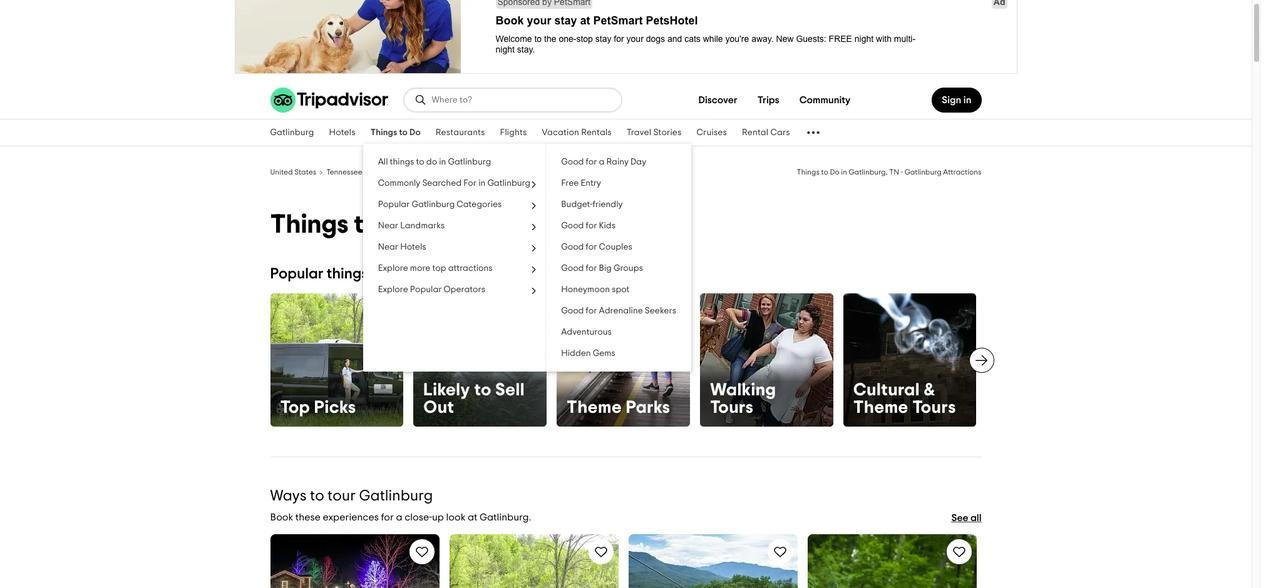 Task type: describe. For each thing, give the bounding box(es) containing it.
theme parks
[[567, 400, 671, 417]]

in inside button
[[479, 179, 486, 188]]

gatlinburg up book these experiences for a close-up look at gatlinburg.
[[359, 489, 433, 504]]

book
[[270, 513, 293, 523]]

for left close-
[[381, 513, 394, 523]]

honeymoon
[[561, 286, 610, 294]]

commonly searched for in gatlinburg
[[378, 179, 531, 188]]

explore popular operators
[[378, 286, 486, 294]]

ways to tour gatlinburg
[[270, 489, 433, 504]]

explore popular operators button
[[363, 279, 546, 301]]

good for big groups link
[[546, 258, 692, 279]]

ways
[[270, 489, 307, 504]]

good for couples link
[[546, 237, 692, 258]]

sign in
[[942, 95, 972, 105]]

adrenaline
[[599, 307, 643, 316]]

stories
[[654, 128, 682, 137]]

good for a rainy day link
[[546, 152, 692, 173]]

save to a trip image
[[414, 545, 429, 560]]

rental cars link
[[735, 120, 798, 146]]

things for all
[[390, 158, 414, 167]]

seekers
[[645, 307, 677, 316]]

adventurous
[[561, 328, 612, 337]]

searched
[[422, 179, 462, 188]]

close-
[[405, 513, 432, 523]]

2 vertical spatial popular
[[410, 286, 442, 294]]

trips
[[758, 95, 780, 105]]

top
[[280, 400, 310, 417]]

commonly
[[378, 179, 421, 188]]

for for kids
[[586, 222, 597, 231]]

things up all
[[371, 128, 397, 137]]

budget-friendly link
[[546, 194, 692, 216]]

travel stories
[[627, 128, 682, 137]]

vacation rentals
[[542, 128, 612, 137]]

walking tours
[[710, 382, 777, 417]]

3 save to a trip image from the left
[[952, 545, 967, 560]]

free entry
[[561, 179, 601, 188]]

entry
[[581, 179, 601, 188]]

near hotels button
[[363, 237, 546, 258]]

gatlinburg,
[[849, 169, 888, 176]]

restaurants link
[[428, 120, 493, 146]]

good for adrenaline seekers link
[[546, 301, 692, 322]]

to up these
[[310, 489, 324, 504]]

top picks
[[280, 400, 356, 417]]

walking tours link
[[700, 294, 834, 427]]

likely
[[424, 382, 470, 400]]

good for adrenaline seekers
[[561, 307, 677, 316]]

in down vacation
[[537, 169, 543, 176]]

good for good for a rainy day
[[561, 158, 584, 167]]

parks
[[626, 400, 671, 417]]

community
[[800, 95, 851, 105]]

explore for explore popular operators
[[378, 286, 408, 294]]

things for popular
[[327, 267, 368, 282]]

theme inside cultural & theme tours
[[854, 400, 909, 417]]

in up searched
[[439, 158, 446, 167]]

near for near landmarks
[[378, 222, 399, 231]]

all things to do in gatlinburg link
[[363, 152, 546, 173]]

spot
[[612, 286, 630, 294]]

top picks link
[[270, 294, 404, 427]]

things to do in gatlinburg, tn - gatlinburg attractions
[[797, 169, 982, 176]]

to down near hotels
[[372, 267, 386, 282]]

sign
[[942, 95, 962, 105]]

hidden gems
[[561, 350, 616, 358]]

in left the gatlinburg,
[[842, 169, 848, 176]]

top
[[433, 264, 446, 273]]

rental cars
[[742, 128, 791, 137]]

0 vertical spatial things to do in gatlinburg
[[493, 169, 582, 176]]

gatlinburg right -
[[905, 169, 942, 176]]

more
[[410, 264, 431, 273]]

gatlinburg inside 'popular gatlinburg categories' button
[[412, 200, 455, 209]]

cars
[[771, 128, 791, 137]]

in down popular gatlinburg categories at left top
[[422, 212, 443, 238]]

good for big groups
[[561, 264, 643, 273]]

all
[[971, 514, 982, 524]]

free
[[561, 179, 579, 188]]

community button
[[790, 88, 861, 113]]

free entry link
[[546, 173, 692, 194]]

next image
[[974, 353, 990, 368]]

to inside likely to sell out
[[475, 382, 492, 400]]

vacation rentals link
[[535, 120, 619, 146]]

all things to do in gatlinburg
[[378, 158, 491, 167]]

for for adrenaline
[[586, 307, 597, 316]]

cultural & theme tours
[[854, 382, 957, 417]]

near landmarks button
[[363, 216, 546, 237]]

friendly
[[593, 200, 623, 209]]

good for a rainy day
[[561, 158, 647, 167]]

to up 'all things to do in gatlinburg'
[[399, 128, 408, 137]]

2 save to a trip image from the left
[[773, 545, 788, 560]]

gatlinburg down categories
[[449, 212, 576, 238]]

categories
[[457, 200, 502, 209]]

good for good for couples
[[561, 243, 584, 252]]

honeymoon spot link
[[546, 279, 692, 301]]

ways to tour gatlinburg link
[[270, 489, 433, 504]]

honeymoon spot
[[561, 286, 630, 294]]

do for popular things to do
[[389, 267, 407, 282]]

1 horizontal spatial a
[[599, 158, 605, 167]]

to up commonly
[[416, 158, 425, 167]]

-
[[901, 169, 903, 176]]

near for near hotels
[[378, 243, 399, 252]]

attractions
[[448, 264, 493, 273]]

tennessee
[[326, 169, 363, 176]]

tripadvisor image
[[270, 88, 388, 113]]

to left the gatlinburg,
[[822, 169, 829, 176]]

1 theme from the left
[[567, 400, 622, 417]]

adventurous link
[[546, 322, 692, 343]]

landmarks
[[400, 222, 445, 231]]



Task type: locate. For each thing, give the bounding box(es) containing it.
explore for explore more top attractions
[[378, 264, 408, 273]]

1 tours from the left
[[710, 400, 754, 417]]

tn
[[890, 169, 900, 176]]

1 horizontal spatial things
[[390, 158, 414, 167]]

see all
[[952, 514, 982, 524]]

commonly searched for in gatlinburg button
[[363, 173, 546, 194]]

explore
[[378, 264, 408, 273], [378, 286, 408, 294]]

tour
[[328, 489, 356, 504]]

do for all things to do in gatlinburg
[[427, 158, 437, 167]]

0 vertical spatial hotels
[[329, 128, 356, 137]]

hotels inside button
[[400, 243, 426, 252]]

popular for popular things to do
[[270, 267, 324, 282]]

1 horizontal spatial tours
[[913, 400, 957, 417]]

1 horizontal spatial do
[[427, 158, 437, 167]]

rainy
[[607, 158, 629, 167]]

0 horizontal spatial a
[[396, 513, 403, 523]]

good up free
[[561, 158, 584, 167]]

at
[[468, 513, 478, 523]]

0 horizontal spatial tours
[[710, 400, 754, 417]]

theme left & at the bottom right of the page
[[854, 400, 909, 417]]

gatlinburg up free
[[545, 169, 582, 176]]

hotels down tripadvisor image
[[329, 128, 356, 137]]

all
[[378, 158, 388, 167]]

gatlinburg inside all things to do in gatlinburg link
[[448, 158, 491, 167]]

1 vertical spatial things to do in gatlinburg
[[270, 212, 576, 238]]

1 vertical spatial a
[[396, 513, 403, 523]]

near up near hotels
[[378, 222, 399, 231]]

picks
[[314, 400, 356, 417]]

discover button
[[689, 88, 748, 113]]

hotels link
[[322, 120, 363, 146]]

flights
[[500, 128, 527, 137]]

0 vertical spatial do
[[427, 158, 437, 167]]

big
[[599, 264, 612, 273]]

good for good for kids
[[561, 222, 584, 231]]

things
[[390, 158, 414, 167], [327, 267, 368, 282]]

rentals
[[581, 128, 612, 137]]

theme left parks
[[567, 400, 622, 417]]

1 vertical spatial things
[[327, 267, 368, 282]]

things to do link
[[363, 120, 428, 146]]

gatlinburg up the for
[[448, 158, 491, 167]]

0 vertical spatial explore
[[378, 264, 408, 273]]

gatlinburg inside commonly searched for in gatlinburg button
[[488, 179, 531, 188]]

things to do
[[371, 128, 421, 137]]

good for couples
[[561, 243, 633, 252]]

0 vertical spatial popular
[[378, 200, 410, 209]]

cruises
[[697, 128, 727, 137]]

budget-
[[561, 200, 593, 209]]

2 theme from the left
[[854, 400, 909, 417]]

None search field
[[404, 89, 621, 112]]

1 horizontal spatial save to a trip image
[[773, 545, 788, 560]]

things to do in gatlinburg
[[493, 169, 582, 176], [270, 212, 576, 238]]

0 horizontal spatial save to a trip image
[[594, 545, 609, 560]]

0 horizontal spatial things
[[327, 267, 368, 282]]

0 horizontal spatial theme
[[567, 400, 622, 417]]

to up near hotels
[[354, 212, 379, 238]]

1 vertical spatial explore
[[378, 286, 408, 294]]

0 vertical spatial a
[[599, 158, 605, 167]]

good for kids
[[561, 222, 616, 231]]

do up searched
[[427, 158, 437, 167]]

hotels down near landmarks
[[400, 243, 426, 252]]

things to do in gatlinburg down popular gatlinburg categories at left top
[[270, 212, 576, 238]]

do down flights link
[[526, 169, 535, 176]]

popular gatlinburg categories button
[[363, 194, 546, 216]]

gems
[[593, 350, 616, 358]]

do left the gatlinburg,
[[830, 169, 840, 176]]

0 horizontal spatial hotels
[[329, 128, 356, 137]]

popular for popular gatlinburg categories
[[378, 200, 410, 209]]

near inside button
[[378, 243, 399, 252]]

0 horizontal spatial do
[[389, 267, 407, 282]]

gatlinburg up categories
[[488, 179, 531, 188]]

vacation
[[542, 128, 579, 137]]

do left more
[[389, 267, 407, 282]]

likely to sell out link
[[414, 294, 547, 427]]

2 near from the top
[[378, 243, 399, 252]]

good
[[561, 158, 584, 167], [561, 222, 584, 231], [561, 243, 584, 252], [561, 264, 584, 273], [561, 307, 584, 316]]

flights link
[[493, 120, 535, 146]]

in right sign
[[964, 95, 972, 105]]

gatlinburg inside gatlinburg link
[[270, 128, 314, 137]]

hidden gems link
[[546, 343, 692, 365]]

see
[[952, 514, 969, 524]]

for
[[586, 158, 597, 167], [586, 222, 597, 231], [586, 243, 597, 252], [586, 264, 597, 273], [586, 307, 597, 316], [381, 513, 394, 523]]

4 good from the top
[[561, 264, 584, 273]]

&
[[924, 382, 936, 400]]

3 good from the top
[[561, 243, 584, 252]]

to
[[399, 128, 408, 137], [416, 158, 425, 167], [517, 169, 524, 176], [822, 169, 829, 176], [354, 212, 379, 238], [372, 267, 386, 282], [475, 382, 492, 400], [310, 489, 324, 504]]

tennessee (tn) link
[[326, 167, 378, 177]]

1 save to a trip image from the left
[[594, 545, 609, 560]]

operators
[[444, 286, 486, 294]]

for for couples
[[586, 243, 597, 252]]

explore more top attractions button
[[363, 258, 546, 279]]

for for a
[[586, 158, 597, 167]]

for
[[464, 179, 477, 188]]

hotels
[[329, 128, 356, 137], [400, 243, 426, 252]]

2 good from the top
[[561, 222, 584, 231]]

advertisement region
[[0, 0, 1252, 76]]

do
[[427, 158, 437, 167], [389, 267, 407, 282]]

1 vertical spatial popular
[[270, 267, 324, 282]]

1 horizontal spatial hotels
[[400, 243, 426, 252]]

gatlinburg down searched
[[412, 200, 455, 209]]

do down search image
[[410, 128, 421, 137]]

rental
[[742, 128, 769, 137]]

0 vertical spatial near
[[378, 222, 399, 231]]

explore inside button
[[378, 264, 408, 273]]

for left 'big'
[[586, 264, 597, 273]]

good down honeymoon
[[561, 307, 584, 316]]

things down states
[[270, 212, 349, 238]]

good for good for adrenaline seekers
[[561, 307, 584, 316]]

discover
[[699, 95, 738, 105]]

cultural
[[854, 382, 920, 400]]

1 good from the top
[[561, 158, 584, 167]]

search image
[[414, 94, 427, 107]]

for down "good for kids"
[[586, 243, 597, 252]]

united states
[[270, 169, 316, 176]]

united states link
[[270, 167, 316, 177]]

groups
[[614, 264, 643, 273]]

couples
[[599, 243, 633, 252]]

things
[[371, 128, 397, 137], [493, 169, 515, 176], [797, 169, 820, 176], [270, 212, 349, 238]]

things to do in gatlinburg up free
[[493, 169, 582, 176]]

good for good for big groups
[[561, 264, 584, 273]]

cruises link
[[689, 120, 735, 146]]

5 good from the top
[[561, 307, 584, 316]]

2 tours from the left
[[913, 400, 957, 417]]

things down 'flights'
[[493, 169, 515, 176]]

likely to sell out
[[424, 382, 525, 417]]

do up near hotels
[[384, 212, 417, 238]]

1 explore from the top
[[378, 264, 408, 273]]

gatlinburg up united states link
[[270, 128, 314, 137]]

gatlinburg
[[270, 128, 314, 137], [448, 158, 491, 167], [545, 169, 582, 176], [905, 169, 942, 176], [488, 179, 531, 188], [412, 200, 455, 209], [449, 212, 576, 238], [359, 489, 433, 504]]

a left close-
[[396, 513, 403, 523]]

Search search field
[[432, 95, 611, 106]]

(tn)
[[364, 169, 378, 176]]

trips button
[[748, 88, 790, 113]]

gatlinburg link
[[263, 120, 322, 146]]

for down honeymoon spot
[[586, 307, 597, 316]]

these
[[296, 513, 321, 523]]

out
[[424, 400, 455, 417]]

0 vertical spatial things
[[390, 158, 414, 167]]

travel
[[627, 128, 652, 137]]

tennessee (tn)
[[326, 169, 378, 176]]

for up entry
[[586, 158, 597, 167]]

book these experiences for a close-up look at gatlinburg.
[[270, 513, 532, 523]]

tours inside cultural & theme tours
[[913, 400, 957, 417]]

good down "good for kids"
[[561, 243, 584, 252]]

states
[[295, 169, 316, 176]]

hidden
[[561, 350, 591, 358]]

1 vertical spatial hotels
[[400, 243, 426, 252]]

tours
[[710, 400, 754, 417], [913, 400, 957, 417]]

to left sell on the bottom
[[475, 382, 492, 400]]

a left rainy in the top of the page
[[599, 158, 605, 167]]

explore inside button
[[378, 286, 408, 294]]

walking
[[710, 382, 777, 400]]

up
[[432, 513, 444, 523]]

things down rental cars link
[[797, 169, 820, 176]]

cultural & theme tours link
[[844, 294, 977, 427]]

for for big
[[586, 264, 597, 273]]

2 explore from the top
[[378, 286, 408, 294]]

2 horizontal spatial save to a trip image
[[952, 545, 967, 560]]

theme parks link
[[557, 294, 690, 427]]

gatlinburg.
[[480, 513, 532, 523]]

a
[[599, 158, 605, 167], [396, 513, 403, 523]]

for left kids
[[586, 222, 597, 231]]

popular gatlinburg categories
[[378, 200, 502, 209]]

look
[[446, 513, 466, 523]]

restaurants
[[436, 128, 485, 137]]

to down 'flights'
[[517, 169, 524, 176]]

1 vertical spatial do
[[389, 267, 407, 282]]

1 vertical spatial near
[[378, 243, 399, 252]]

united
[[270, 169, 293, 176]]

1 horizontal spatial theme
[[854, 400, 909, 417]]

near down near landmarks
[[378, 243, 399, 252]]

sign in link
[[932, 88, 982, 113]]

good up honeymoon
[[561, 264, 584, 273]]

save to a trip image
[[594, 545, 609, 560], [773, 545, 788, 560], [952, 545, 967, 560]]

1 near from the top
[[378, 222, 399, 231]]

good down budget-
[[561, 222, 584, 231]]

day
[[631, 158, 647, 167]]

previous image
[[263, 353, 278, 368]]

tours inside walking tours
[[710, 400, 754, 417]]

in right the for
[[479, 179, 486, 188]]

near inside button
[[378, 222, 399, 231]]



Task type: vqa. For each thing, say whether or not it's contained in the screenshot.
grid
no



